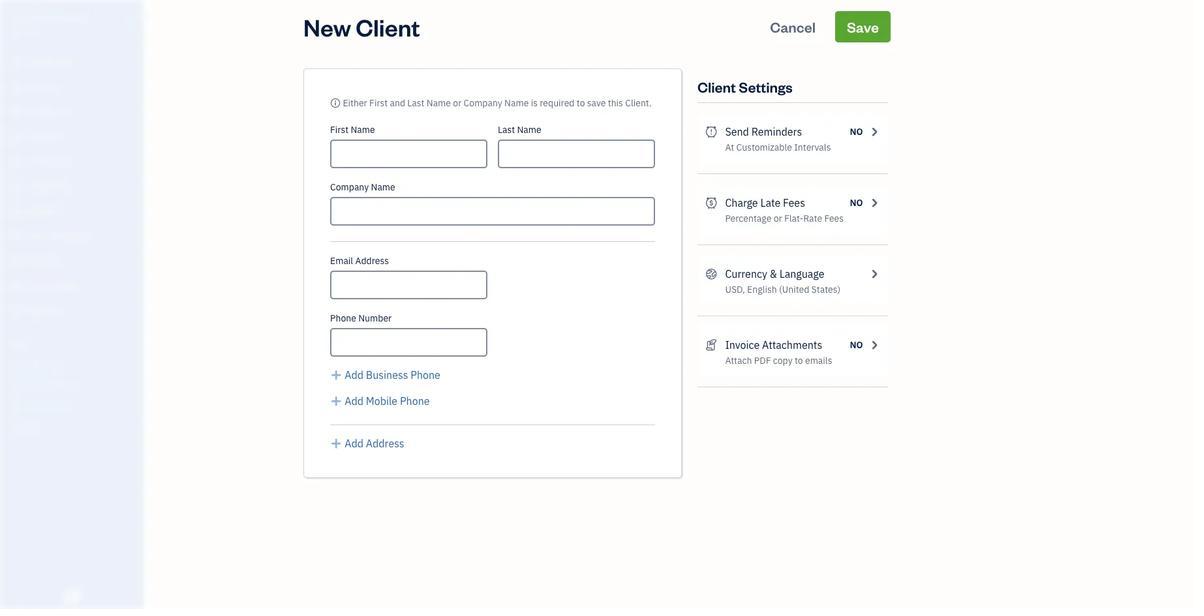 Task type: vqa. For each thing, say whether or not it's contained in the screenshot.


Task type: describe. For each thing, give the bounding box(es) containing it.
company inside gary's company owner
[[43, 11, 88, 25]]

mobile
[[366, 395, 398, 408]]

latereminders image
[[706, 124, 718, 140]]

chevronright image for currency & language
[[869, 266, 881, 282]]

required
[[540, 97, 575, 109]]

no for charge late fees
[[850, 197, 863, 209]]

is
[[531, 97, 538, 109]]

dashboard image
[[8, 57, 24, 70]]

attachments
[[762, 338, 823, 352]]

estimate image
[[8, 106, 24, 119]]

usd, english (united states)
[[726, 284, 841, 296]]

states)
[[812, 284, 841, 296]]

name left is
[[505, 97, 529, 109]]

english
[[748, 284, 777, 296]]

add mobile phone
[[345, 395, 430, 408]]

add for add address
[[345, 437, 364, 451]]

add for add business phone
[[345, 369, 364, 382]]

expense image
[[8, 181, 24, 194]]

bank connections image
[[10, 401, 140, 411]]

customizable
[[737, 141, 792, 153]]

latefees image
[[706, 195, 718, 211]]

cancel
[[770, 17, 816, 36]]

no for invoice attachments
[[850, 339, 863, 351]]

intervals
[[795, 141, 831, 153]]

first name
[[330, 124, 375, 136]]

address for email address
[[355, 255, 389, 267]]

percentage
[[726, 212, 772, 225]]

and
[[390, 97, 405, 109]]

add address
[[345, 437, 405, 451]]

client image
[[8, 82, 24, 95]]

usd,
[[726, 284, 745, 296]]

1 horizontal spatial company
[[330, 181, 369, 193]]

invoice attachments
[[726, 338, 823, 352]]

business
[[366, 369, 408, 382]]

chevronright image for invoice attachments
[[869, 337, 881, 353]]

settings
[[739, 77, 793, 96]]

chevronright image for send reminders
[[869, 124, 881, 140]]

name for company name
[[371, 181, 395, 193]]

1 vertical spatial company
[[464, 97, 503, 109]]

phone number
[[330, 312, 392, 324]]

currency & language
[[726, 267, 825, 281]]

freshbooks image
[[61, 589, 82, 604]]

add address button
[[330, 436, 405, 452]]

new client
[[304, 11, 420, 42]]

charge
[[726, 196, 758, 210]]

flat-
[[785, 212, 804, 225]]

client.
[[626, 97, 652, 109]]

this
[[608, 97, 623, 109]]

First Name text field
[[330, 140, 488, 168]]

plus image
[[330, 394, 342, 409]]

(united
[[779, 284, 810, 296]]

items and services image
[[10, 380, 140, 390]]

currency
[[726, 267, 768, 281]]

0 vertical spatial last
[[408, 97, 425, 109]]

address for add address
[[366, 437, 405, 451]]

reminders
[[752, 125, 802, 139]]

number
[[359, 312, 392, 324]]

either
[[343, 97, 367, 109]]

attach pdf copy to emails
[[726, 355, 833, 367]]

invoice
[[726, 338, 760, 352]]

rate
[[804, 212, 823, 225]]

1 vertical spatial client
[[698, 77, 736, 96]]

charge late fees
[[726, 196, 806, 210]]

last name
[[498, 124, 542, 136]]

plus image for add address
[[330, 436, 342, 452]]

phone for add business phone
[[411, 369, 441, 382]]

new
[[304, 11, 351, 42]]

add mobile phone button
[[330, 394, 430, 409]]

project image
[[8, 206, 24, 219]]



Task type: locate. For each thing, give the bounding box(es) containing it.
timer image
[[8, 230, 24, 243]]

1 vertical spatial to
[[795, 355, 803, 367]]

to
[[577, 97, 585, 109], [795, 355, 803, 367]]

phone right the mobile
[[400, 395, 430, 408]]

last right and
[[408, 97, 425, 109]]

cancel button
[[759, 11, 828, 42]]

plus image left add address
[[330, 436, 342, 452]]

copy
[[773, 355, 793, 367]]

1 vertical spatial add
[[345, 395, 364, 408]]

Email Address text field
[[330, 271, 488, 300]]

first left and
[[370, 97, 388, 109]]

1 vertical spatial plus image
[[330, 436, 342, 452]]

owner
[[10, 26, 34, 37]]

company
[[43, 11, 88, 25], [464, 97, 503, 109], [330, 181, 369, 193]]

1 horizontal spatial to
[[795, 355, 803, 367]]

no for send reminders
[[850, 126, 863, 138]]

at customizable intervals
[[726, 141, 831, 153]]

apps image
[[10, 338, 140, 349]]

language
[[780, 267, 825, 281]]

currencyandlanguage image
[[706, 266, 718, 282]]

fees right "rate"
[[825, 212, 844, 225]]

first down primary icon
[[330, 124, 349, 136]]

phone for add mobile phone
[[400, 395, 430, 408]]

or
[[453, 97, 462, 109], [774, 212, 782, 225]]

2 no from the top
[[850, 197, 863, 209]]

pdf
[[754, 355, 771, 367]]

1 horizontal spatial fees
[[825, 212, 844, 225]]

send reminders
[[726, 125, 802, 139]]

2 vertical spatial phone
[[400, 395, 430, 408]]

last
[[408, 97, 425, 109], [498, 124, 515, 136]]

1 horizontal spatial first
[[370, 97, 388, 109]]

2 horizontal spatial company
[[464, 97, 503, 109]]

save
[[587, 97, 606, 109]]

2 vertical spatial no
[[850, 339, 863, 351]]

0 horizontal spatial first
[[330, 124, 349, 136]]

money image
[[8, 255, 24, 268]]

1 chevronright image from the top
[[869, 195, 881, 211]]

0 vertical spatial fees
[[783, 196, 806, 210]]

late
[[761, 196, 781, 210]]

name down is
[[517, 124, 542, 136]]

0 vertical spatial company
[[43, 11, 88, 25]]

1 vertical spatial first
[[330, 124, 349, 136]]

1 add from the top
[[345, 369, 364, 382]]

chevronright image
[[869, 124, 881, 140], [869, 337, 881, 353]]

percentage or flat-rate fees
[[726, 212, 844, 225]]

0 horizontal spatial last
[[408, 97, 425, 109]]

no
[[850, 126, 863, 138], [850, 197, 863, 209], [850, 339, 863, 351]]

team members image
[[10, 359, 140, 369]]

2 vertical spatial add
[[345, 437, 364, 451]]

name right and
[[427, 97, 451, 109]]

company right gary's
[[43, 11, 88, 25]]

client
[[356, 11, 420, 42], [698, 77, 736, 96]]

send
[[726, 125, 749, 139]]

client settings
[[698, 77, 793, 96]]

chart image
[[8, 280, 24, 293]]

plus image for add business phone
[[330, 368, 342, 383]]

Phone Number text field
[[330, 328, 488, 357]]

0 vertical spatial phone
[[330, 312, 356, 324]]

address down add mobile phone
[[366, 437, 405, 451]]

address
[[355, 255, 389, 267], [366, 437, 405, 451]]

fees
[[783, 196, 806, 210], [825, 212, 844, 225]]

company down first name
[[330, 181, 369, 193]]

0 vertical spatial client
[[356, 11, 420, 42]]

primary image
[[330, 97, 341, 109]]

1 vertical spatial chevronright image
[[869, 266, 881, 282]]

0 vertical spatial or
[[453, 97, 462, 109]]

1 vertical spatial address
[[366, 437, 405, 451]]

1 vertical spatial phone
[[411, 369, 441, 382]]

0 horizontal spatial to
[[577, 97, 585, 109]]

3 add from the top
[[345, 437, 364, 451]]

chevronright image for no
[[869, 195, 881, 211]]

1 vertical spatial last
[[498, 124, 515, 136]]

plus image up plus image on the bottom left of page
[[330, 368, 342, 383]]

add business phone button
[[330, 368, 441, 383]]

0 vertical spatial address
[[355, 255, 389, 267]]

phone
[[330, 312, 356, 324], [411, 369, 441, 382], [400, 395, 430, 408]]

1 chevronright image from the top
[[869, 124, 881, 140]]

first
[[370, 97, 388, 109], [330, 124, 349, 136]]

to right copy
[[795, 355, 803, 367]]

0 vertical spatial chevronright image
[[869, 195, 881, 211]]

1 plus image from the top
[[330, 368, 342, 383]]

fees up flat- at the top right of the page
[[783, 196, 806, 210]]

invoices image
[[706, 337, 718, 353]]

0 horizontal spatial fees
[[783, 196, 806, 210]]

report image
[[8, 305, 24, 318]]

email
[[330, 255, 353, 267]]

2 plus image from the top
[[330, 436, 342, 452]]

name
[[427, 97, 451, 109], [505, 97, 529, 109], [351, 124, 375, 136], [517, 124, 542, 136], [371, 181, 395, 193]]

gary's company owner
[[10, 11, 88, 37]]

address right email
[[355, 255, 389, 267]]

gary's
[[10, 11, 41, 25]]

1 vertical spatial fees
[[825, 212, 844, 225]]

name for last name
[[517, 124, 542, 136]]

name down the first name text box
[[371, 181, 395, 193]]

2 chevronright image from the top
[[869, 337, 881, 353]]

settings image
[[10, 422, 140, 432]]

0 vertical spatial chevronright image
[[869, 124, 881, 140]]

or right and
[[453, 97, 462, 109]]

address inside button
[[366, 437, 405, 451]]

0 vertical spatial to
[[577, 97, 585, 109]]

chevronright image
[[869, 195, 881, 211], [869, 266, 881, 282]]

company up 'last name'
[[464, 97, 503, 109]]

emails
[[806, 355, 833, 367]]

attach
[[726, 355, 752, 367]]

email address
[[330, 255, 389, 267]]

add business phone
[[345, 369, 441, 382]]

phone left 'number'
[[330, 312, 356, 324]]

1 vertical spatial chevronright image
[[869, 337, 881, 353]]

add
[[345, 369, 364, 382], [345, 395, 364, 408], [345, 437, 364, 451]]

plus image
[[330, 368, 342, 383], [330, 436, 342, 452]]

1 vertical spatial or
[[774, 212, 782, 225]]

company name
[[330, 181, 395, 193]]

phone down phone number text box
[[411, 369, 441, 382]]

1 vertical spatial no
[[850, 197, 863, 209]]

0 horizontal spatial or
[[453, 97, 462, 109]]

save button
[[836, 11, 891, 42]]

1 horizontal spatial last
[[498, 124, 515, 136]]

1 no from the top
[[850, 126, 863, 138]]

0 vertical spatial add
[[345, 369, 364, 382]]

invoice image
[[8, 131, 24, 144]]

Last Name text field
[[498, 140, 655, 168]]

to left save
[[577, 97, 585, 109]]

save
[[847, 17, 879, 36]]

client up latereminders icon
[[698, 77, 736, 96]]

add for add mobile phone
[[345, 395, 364, 408]]

2 vertical spatial company
[[330, 181, 369, 193]]

3 no from the top
[[850, 339, 863, 351]]

client right new
[[356, 11, 420, 42]]

payment image
[[8, 156, 24, 169]]

1 horizontal spatial or
[[774, 212, 782, 225]]

add down add mobile phone button
[[345, 437, 364, 451]]

add right plus image on the bottom left of page
[[345, 395, 364, 408]]

2 chevronright image from the top
[[869, 266, 881, 282]]

at
[[726, 141, 735, 153]]

or left flat- at the top right of the page
[[774, 212, 782, 225]]

2 add from the top
[[345, 395, 364, 408]]

0 vertical spatial plus image
[[330, 368, 342, 383]]

&
[[770, 267, 777, 281]]

Company Name text field
[[330, 197, 655, 226]]

0 horizontal spatial client
[[356, 11, 420, 42]]

name for first name
[[351, 124, 375, 136]]

name down either
[[351, 124, 375, 136]]

main element
[[0, 0, 176, 610]]

add left 'business'
[[345, 369, 364, 382]]

0 vertical spatial first
[[370, 97, 388, 109]]

0 vertical spatial no
[[850, 126, 863, 138]]

last down either first and last name or company name is required to save this client.
[[498, 124, 515, 136]]

1 horizontal spatial client
[[698, 77, 736, 96]]

either first and last name or company name is required to save this client.
[[343, 97, 652, 109]]

0 horizontal spatial company
[[43, 11, 88, 25]]



